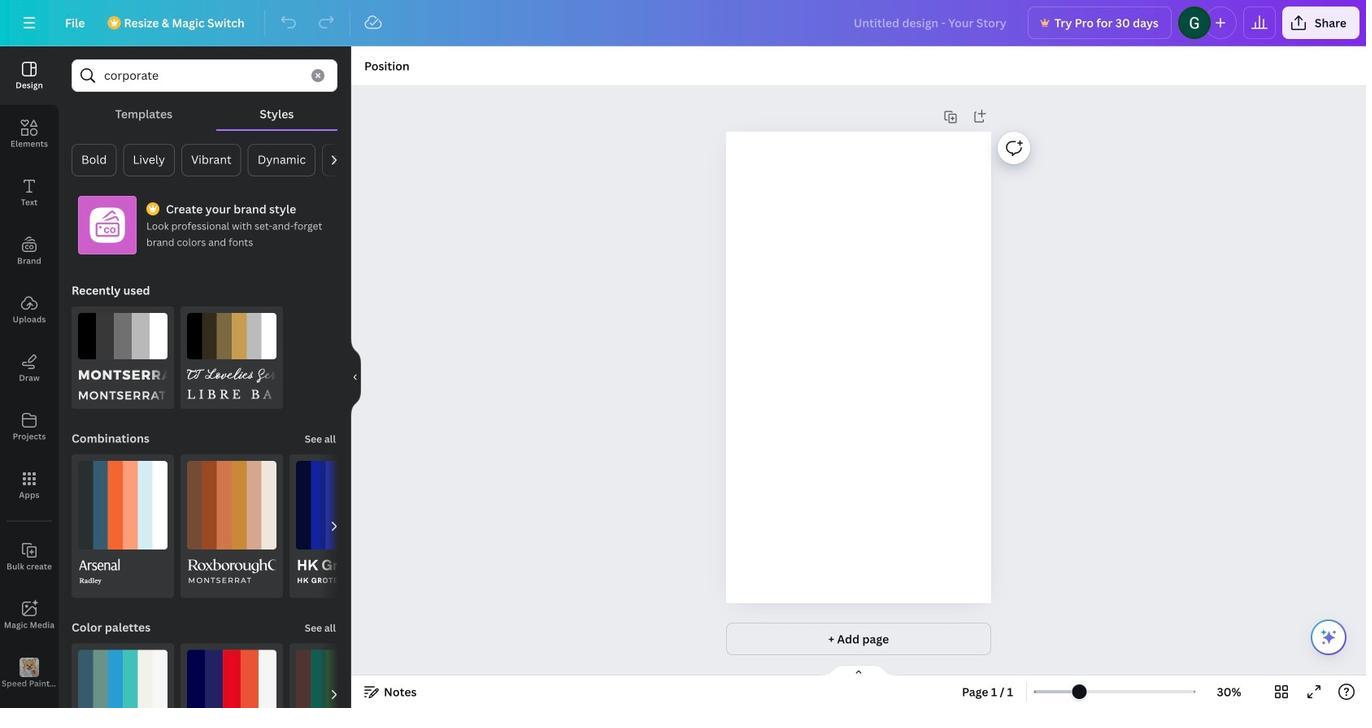Task type: describe. For each thing, give the bounding box(es) containing it.
hide image
[[351, 338, 361, 416]]

Design title text field
[[841, 7, 1021, 39]]

Search styles search field
[[104, 60, 302, 91]]

Zoom button
[[1203, 679, 1256, 705]]

side panel tab list
[[0, 46, 59, 708]]

main menu bar
[[0, 0, 1367, 46]]



Task type: vqa. For each thing, say whether or not it's contained in the screenshot.
Quick Actions icon
yes



Task type: locate. For each thing, give the bounding box(es) containing it.
apply style image
[[78, 650, 168, 708], [187, 650, 277, 708], [296, 650, 386, 708]]

1 apply style image from the left
[[78, 650, 168, 708]]

show pages image
[[820, 665, 898, 678]]

0 horizontal spatial apply style image
[[78, 650, 168, 708]]

3 apply style image from the left
[[296, 650, 386, 708]]

2 horizontal spatial apply style image
[[296, 650, 386, 708]]

quick actions image
[[1319, 628, 1339, 647]]

1 horizontal spatial apply style image
[[187, 650, 277, 708]]

2 apply style image from the left
[[187, 650, 277, 708]]



